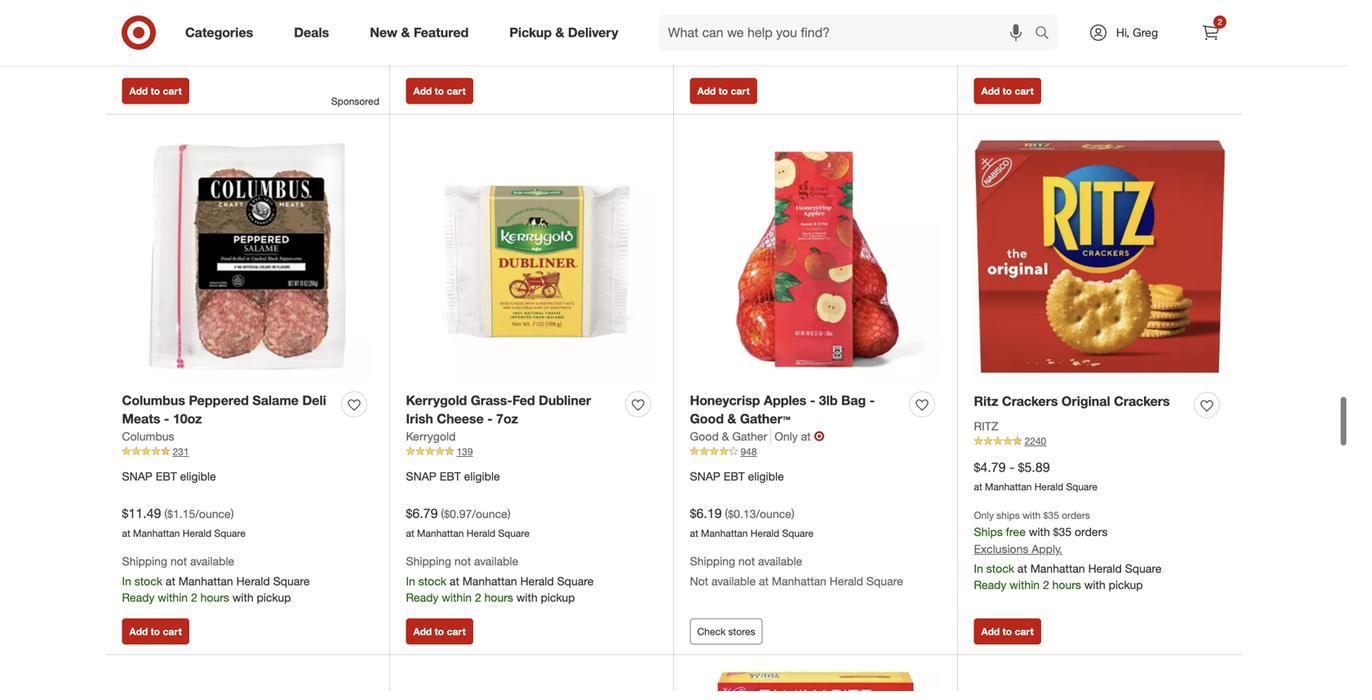 Task type: vqa. For each thing, say whether or not it's contained in the screenshot.
The Collector's Spot button
no



Task type: describe. For each thing, give the bounding box(es) containing it.
good & gather link
[[690, 411, 772, 428]]

featured
[[414, 25, 469, 40]]

herald inside $4.79 - $5.89 at manhattan herald square
[[1035, 464, 1064, 476]]

manhattan inside in stock at  manhattan herald square ready within 2 hours with pickup
[[179, 14, 233, 29]]

ritz
[[974, 376, 999, 392]]

10oz
[[173, 394, 202, 410]]

snap ebt eligible for 10oz
[[122, 452, 216, 467]]

ritz
[[974, 402, 999, 416]]

2 as from the left
[[1049, 13, 1061, 27]]

new & featured link
[[356, 15, 489, 51]]

irish
[[406, 394, 433, 410]]

search
[[1028, 26, 1067, 42]]

gather
[[733, 412, 768, 427]]

2 ready within 2 hours with pickup from the left
[[690, 12, 859, 26]]

1 crackers from the left
[[1003, 376, 1059, 392]]

honeycrisp
[[690, 375, 761, 391]]

at inside the only ships with $35 orders ships free with $35 orders exclusions apply. in stock at  manhattan herald square ready within 2 hours with pickup
[[1018, 545, 1028, 559]]

columbus peppered salame deli meats - 10oz
[[122, 375, 326, 410]]

2 link
[[1194, 15, 1230, 51]]

ready inside the only ships with $35 orders ships free with $35 orders exclusions apply. in stock at  manhattan herald square ready within 2 hours with pickup
[[974, 561, 1007, 575]]

available for good
[[759, 537, 803, 551]]

manhattan inside the only ships with $35 orders ships free with $35 orders exclusions apply. in stock at  manhattan herald square ready within 2 hours with pickup
[[1031, 545, 1086, 559]]

2 crackers from the left
[[1115, 376, 1171, 392]]

shipping for honeycrisp apples - 3lb bag - good & gather™
[[690, 537, 736, 551]]

with inside in stock at  manhattan herald square ready within 2 hours with pickup
[[233, 31, 254, 45]]

delivery
[[568, 25, 619, 40]]

3lb
[[819, 375, 838, 391]]

snap for kerrygold grass-fed dubliner irish cheese - 7oz
[[406, 452, 437, 467]]

ebt for -
[[440, 452, 461, 467]]

columbus peppered salame deli meats - 10oz link
[[122, 374, 335, 411]]

eligible for -
[[464, 452, 500, 467]]

hi, greg
[[1117, 25, 1159, 40]]

meats
[[122, 394, 160, 410]]

hours inside in stock at  manhattan herald square ready within 2 hours with pickup
[[201, 31, 229, 45]]

2 good from the top
[[690, 412, 719, 427]]

948 link
[[690, 428, 942, 442]]

good inside honeycrisp apples - 3lb bag - good & gather™
[[690, 394, 724, 410]]

herald inside shipping not available not available at manhattan herald square
[[830, 557, 864, 572]]

apples
[[764, 375, 807, 391]]

not for good
[[739, 537, 755, 551]]

- inside columbus peppered salame deli meats - 10oz
[[164, 394, 169, 410]]

hours inside get it as soon as 5pm today with shipt ready within 2 hours with pickup
[[1053, 32, 1082, 47]]

ready inside in stock at  manhattan herald square ready within 2 hours with pickup
[[122, 31, 155, 45]]

pickup & delivery
[[510, 25, 619, 40]]

original
[[1062, 376, 1111, 392]]

& for delivery
[[556, 25, 565, 40]]

at manhattan herald square for 10oz
[[122, 510, 246, 522]]

pickup
[[510, 25, 552, 40]]

herald inside in stock at  manhattan herald square ready within 2 hours with pickup
[[236, 14, 270, 29]]

pickup inside the only ships with $35 orders ships free with $35 orders exclusions apply. in stock at  manhattan herald square ready within 2 hours with pickup
[[1109, 561, 1144, 575]]

kerrygold link
[[406, 411, 456, 428]]

& for gather
[[722, 412, 730, 427]]

1 as from the left
[[1006, 13, 1017, 27]]

2 inside get it as soon as 5pm today with shipt ready within 2 hours with pickup
[[1043, 32, 1050, 47]]

columbus for columbus
[[122, 412, 174, 427]]

manhattan inside shipping not available not available at manhattan herald square
[[772, 557, 827, 572]]

ships
[[997, 492, 1020, 505]]

categories
[[185, 25, 253, 40]]

bag
[[842, 375, 866, 391]]

check stores button
[[690, 602, 763, 628]]

hi,
[[1117, 25, 1130, 40]]

eligible for good
[[748, 452, 784, 467]]

square inside the only ships with $35 orders ships free with $35 orders exclusions apply. in stock at  manhattan herald square ready within 2 hours with pickup
[[1126, 545, 1162, 559]]

kerrygold grass-fed dubliner irish cheese - 7oz
[[406, 375, 591, 410]]

ritz crackers original crackers link
[[974, 375, 1171, 394]]

$5.89
[[1019, 442, 1051, 458]]

0 vertical spatial $35
[[1044, 492, 1060, 505]]

not
[[690, 557, 709, 572]]

shipt
[[1146, 13, 1173, 27]]

in inside the only ships with $35 orders ships free with $35 orders exclusions apply. in stock at  manhattan herald square ready within 2 hours with pickup
[[974, 545, 984, 559]]

only ships with $35 orders ships free with $35 orders exclusions apply. in stock at  manhattan herald square ready within 2 hours with pickup
[[974, 492, 1162, 575]]

2 inside "link"
[[1218, 17, 1223, 27]]

square inside in stock at  manhattan herald square ready within 2 hours with pickup
[[273, 14, 310, 29]]

salame
[[253, 375, 299, 391]]

it
[[996, 13, 1002, 27]]

shipping for columbus peppered salame deli meats - 10oz
[[122, 537, 167, 551]]

manhattan inside $4.79 - $5.89 at manhattan herald square
[[986, 464, 1032, 476]]

greg
[[1133, 25, 1159, 40]]

available for -
[[474, 537, 519, 551]]

within inside in stock at  manhattan herald square ready within 2 hours with pickup
[[158, 31, 188, 45]]

0 vertical spatial only
[[775, 412, 798, 427]]

get
[[974, 13, 993, 27]]

honeycrisp apples - 3lb bag - good & gather™ link
[[690, 374, 903, 411]]

categories link
[[171, 15, 274, 51]]

231
[[173, 429, 189, 441]]

231 link
[[122, 428, 374, 442]]

pickup inside get it as soon as 5pm today with shipt ready within 2 hours with pickup
[[1109, 32, 1144, 47]]

1 vertical spatial $35
[[1054, 508, 1072, 522]]

today
[[1090, 13, 1119, 27]]

- right bag
[[870, 375, 875, 391]]

& inside honeycrisp apples - 3lb bag - good & gather™
[[728, 394, 737, 410]]

at inside in stock at  manhattan herald square ready within 2 hours with pickup
[[166, 14, 175, 29]]

in stock at  manhattan herald square ready within 2 hours with pickup
[[122, 14, 310, 45]]

5pm
[[1064, 13, 1087, 27]]

square inside $4.79 - $5.89 at manhattan herald square
[[1067, 464, 1098, 476]]

stores
[[729, 609, 756, 621]]

kerrygold grass-fed dubliner irish cheese - 7oz link
[[406, 374, 619, 411]]

within inside get it as soon as 5pm today with shipt ready within 2 hours with pickup
[[1010, 32, 1040, 47]]

only inside the only ships with $35 orders ships free with $35 orders exclusions apply. in stock at  manhattan herald square ready within 2 hours with pickup
[[974, 492, 994, 505]]

ritz crackers original crackers
[[974, 376, 1171, 392]]

get it as soon as 5pm today with shipt ready within 2 hours with pickup
[[974, 13, 1173, 47]]

- inside kerrygold grass-fed dubliner irish cheese - 7oz
[[488, 394, 493, 410]]

snap ebt eligible for good
[[690, 452, 784, 467]]

deals
[[294, 25, 329, 40]]

at manhattan herald square for -
[[406, 510, 530, 522]]

dubliner
[[539, 375, 591, 391]]



Task type: locate. For each thing, give the bounding box(es) containing it.
columbus inside columbus peppered salame deli meats - 10oz
[[122, 375, 185, 391]]

3 shipping from the left
[[690, 537, 736, 551]]

2 snap ebt eligible from the left
[[406, 452, 500, 467]]

& inside 'new & featured' link
[[401, 25, 410, 40]]

good
[[690, 394, 724, 410], [690, 412, 719, 427]]

1 vertical spatial good
[[690, 412, 719, 427]]

3 at manhattan herald square from the left
[[690, 510, 814, 522]]

grass-
[[471, 375, 513, 391]]

as right "it"
[[1006, 13, 1017, 27]]

exclusions
[[974, 525, 1029, 539]]

0 horizontal spatial shipping not available in stock at  manhattan herald square ready within 2 hours with pickup
[[122, 537, 310, 588]]

$4.79
[[974, 442, 1006, 458]]

stock inside in stock at  manhattan herald square ready within 2 hours with pickup
[[135, 14, 163, 29]]

snap ebt eligible down 948
[[690, 452, 784, 467]]

snap
[[122, 452, 153, 467], [406, 452, 437, 467], [690, 452, 721, 467]]

2 horizontal spatial shipping
[[690, 537, 736, 551]]

0 horizontal spatial snap
[[122, 452, 153, 467]]

kerrygold inside kerrygold grass-fed dubliner irish cheese - 7oz
[[406, 375, 467, 391]]

139
[[457, 429, 473, 441]]

2 eligible from the left
[[464, 452, 500, 467]]

kerrygold down irish
[[406, 412, 456, 427]]

1 horizontal spatial not
[[455, 537, 471, 551]]

search button
[[1028, 15, 1067, 54]]

snap for honeycrisp apples - 3lb bag - good & gather™
[[690, 452, 721, 467]]

1 shipping from the left
[[122, 537, 167, 551]]

eligible for 10oz
[[180, 452, 216, 467]]

ships
[[974, 508, 1003, 522]]

1 horizontal spatial at manhattan herald square
[[406, 510, 530, 522]]

2 inside in stock at  manhattan herald square ready within 2 hours with pickup
[[191, 31, 197, 45]]

to
[[151, 68, 160, 80], [435, 68, 444, 80], [719, 68, 728, 80], [1003, 68, 1013, 80], [151, 609, 160, 621], [435, 609, 444, 621], [1003, 609, 1013, 621]]

crackers right ritz
[[1003, 376, 1059, 392]]

snap down columbus link
[[122, 452, 153, 467]]

check
[[698, 609, 726, 621]]

2 not from the left
[[455, 537, 471, 551]]

1 eligible from the left
[[180, 452, 216, 467]]

kerrygold for kerrygold grass-fed dubliner irish cheese - 7oz
[[406, 375, 467, 391]]

as
[[1006, 13, 1017, 27], [1049, 13, 1061, 27]]

1 snap ebt eligible from the left
[[122, 452, 216, 467]]

3 ebt from the left
[[724, 452, 745, 467]]

snap down kerrygold link
[[406, 452, 437, 467]]

everything crackers - 7oz - good & gather™ image
[[974, 655, 1227, 692], [974, 655, 1227, 692]]

honeycrisp apples - 3lb bag - good & gather™
[[690, 375, 875, 410]]

new
[[370, 25, 398, 40]]

pickup inside in stock at  manhattan herald square ready within 2 hours with pickup
[[257, 31, 291, 45]]

0 horizontal spatial only
[[775, 412, 798, 427]]

peppered
[[189, 375, 249, 391]]

1 shipping not available in stock at  manhattan herald square ready within 2 hours with pickup from the left
[[122, 537, 310, 588]]

kerrygold up irish
[[406, 375, 467, 391]]

1 not from the left
[[171, 537, 187, 551]]

0 horizontal spatial ready within 2 hours with pickup
[[406, 12, 575, 26]]

- inside $4.79 - $5.89 at manhattan herald square
[[1010, 442, 1015, 458]]

columbus up meats
[[122, 375, 185, 391]]

2 horizontal spatial snap
[[690, 452, 721, 467]]

wheat thins original crackers image
[[690, 655, 942, 692], [690, 655, 942, 692]]

- left 10oz
[[164, 394, 169, 410]]

with
[[517, 12, 538, 26], [801, 12, 822, 26], [1122, 13, 1143, 27], [233, 31, 254, 45], [1085, 32, 1106, 47], [1023, 492, 1041, 505], [1029, 508, 1051, 522], [1085, 561, 1106, 575], [233, 574, 254, 588], [517, 574, 538, 588]]

2 inside the only ships with $35 orders ships free with $35 orders exclusions apply. in stock at  manhattan herald square ready within 2 hours with pickup
[[1043, 561, 1050, 575]]

apply.
[[1032, 525, 1063, 539]]

1 vertical spatial columbus
[[122, 412, 174, 427]]

honeycrisp apples - 3lb bag - good & gather™ image
[[690, 113, 942, 365], [690, 113, 942, 365]]

ebt down 948
[[724, 452, 745, 467]]

exclusions apply. button
[[974, 524, 1063, 541]]

3 snap from the left
[[690, 452, 721, 467]]

1 ready within 2 hours with pickup from the left
[[406, 12, 575, 26]]

2 horizontal spatial at manhattan herald square
[[690, 510, 814, 522]]

& left gather
[[722, 412, 730, 427]]

kerrygold for kerrygold
[[406, 412, 456, 427]]

ebt for 10oz
[[156, 452, 177, 467]]

ebt down 139
[[440, 452, 461, 467]]

within
[[442, 12, 472, 26], [726, 12, 756, 26], [158, 31, 188, 45], [1010, 32, 1040, 47], [1010, 561, 1040, 575], [158, 574, 188, 588], [442, 574, 472, 588]]

& up good & gather link
[[728, 394, 737, 410]]

at
[[166, 14, 175, 29], [801, 412, 811, 427], [974, 464, 983, 476], [122, 510, 130, 522], [406, 510, 415, 522], [690, 510, 699, 522], [1018, 545, 1028, 559], [166, 557, 175, 572], [450, 557, 460, 572], [759, 557, 769, 572]]

& for featured
[[401, 25, 410, 40]]

columbus
[[122, 375, 185, 391], [122, 412, 174, 427]]

herald
[[236, 14, 270, 29], [1035, 464, 1064, 476], [183, 510, 212, 522], [467, 510, 496, 522], [751, 510, 780, 522], [1089, 545, 1123, 559], [236, 557, 270, 572], [521, 557, 554, 572], [830, 557, 864, 572]]

columbus down meats
[[122, 412, 174, 427]]

not
[[171, 537, 187, 551], [455, 537, 471, 551], [739, 537, 755, 551]]

at manhattan herald square
[[122, 510, 246, 522], [406, 510, 530, 522], [690, 510, 814, 522]]

at inside shipping not available not available at manhattan herald square
[[759, 557, 769, 572]]

sea salt pita crackers - 5oz - good & gather™ image
[[122, 655, 374, 692], [122, 655, 374, 692]]

1 horizontal spatial only
[[974, 492, 994, 505]]

shipping inside shipping not available not available at manhattan herald square
[[690, 537, 736, 551]]

available
[[190, 537, 235, 551], [474, 537, 519, 551], [759, 537, 803, 551], [712, 557, 756, 572]]

not for 10oz
[[171, 537, 187, 551]]

snap ebt eligible down 139
[[406, 452, 500, 467]]

2 snap from the left
[[406, 452, 437, 467]]

7oz
[[497, 394, 518, 410]]

3 not from the left
[[739, 537, 755, 551]]

add to cart
[[129, 68, 182, 80], [414, 68, 466, 80], [698, 68, 750, 80], [982, 68, 1034, 80], [129, 609, 182, 621], [414, 609, 466, 621], [982, 609, 1034, 621]]

2 horizontal spatial ebt
[[724, 452, 745, 467]]

ready within 2 hours with pickup
[[406, 12, 575, 26], [690, 12, 859, 26]]

stock
[[135, 14, 163, 29], [987, 545, 1015, 559], [135, 557, 163, 572], [419, 557, 447, 572]]

3 snap ebt eligible from the left
[[690, 452, 784, 467]]

cheese
[[437, 394, 484, 410]]

deals link
[[280, 15, 350, 51]]

0 vertical spatial good
[[690, 394, 724, 410]]

0 horizontal spatial crackers
[[1003, 376, 1059, 392]]

deli
[[302, 375, 326, 391]]

2 at manhattan herald square from the left
[[406, 510, 530, 522]]

crackers right "original"
[[1115, 376, 1171, 392]]

1 ebt from the left
[[156, 452, 177, 467]]

& right the pickup on the top
[[556, 25, 565, 40]]

only up ships
[[974, 492, 994, 505]]

not inside shipping not available not available at manhattan herald square
[[739, 537, 755, 551]]

ebt for good
[[724, 452, 745, 467]]

new & featured
[[370, 25, 469, 40]]

eligible down the 231 at the bottom left of the page
[[180, 452, 216, 467]]

2 columbus from the top
[[122, 412, 174, 427]]

1 horizontal spatial snap
[[406, 452, 437, 467]]

0 vertical spatial columbus
[[122, 375, 185, 391]]

1 horizontal spatial ebt
[[440, 452, 461, 467]]

pickup
[[541, 12, 575, 26], [825, 12, 859, 26], [257, 31, 291, 45], [1109, 32, 1144, 47], [1109, 561, 1144, 575], [257, 574, 291, 588], [541, 574, 575, 588]]

shipping not available in stock at  manhattan herald square ready within 2 hours with pickup for 10oz
[[122, 537, 310, 588]]

2 kerrygold from the top
[[406, 412, 456, 427]]

2 horizontal spatial eligible
[[748, 452, 784, 467]]

1 horizontal spatial ready within 2 hours with pickup
[[690, 12, 859, 26]]

0 horizontal spatial not
[[171, 537, 187, 551]]

columbus link
[[122, 411, 174, 428]]

139 link
[[406, 428, 658, 442]]

1 vertical spatial only
[[974, 492, 994, 505]]

snap ebt eligible
[[122, 452, 216, 467], [406, 452, 500, 467], [690, 452, 784, 467]]

square
[[273, 14, 310, 29], [1067, 464, 1098, 476], [214, 510, 246, 522], [498, 510, 530, 522], [783, 510, 814, 522], [1126, 545, 1162, 559], [273, 557, 310, 572], [557, 557, 594, 572], [867, 557, 904, 572]]

square inside shipping not available not available at manhattan herald square
[[867, 557, 904, 572]]

snap for columbus peppered salame deli meats - 10oz
[[122, 452, 153, 467]]

cart
[[163, 68, 182, 80], [447, 68, 466, 80], [731, 68, 750, 80], [1015, 68, 1034, 80], [163, 609, 182, 621], [447, 609, 466, 621], [1015, 609, 1034, 621]]

0 horizontal spatial shipping
[[122, 537, 167, 551]]

1 horizontal spatial shipping not available in stock at  manhattan herald square ready within 2 hours with pickup
[[406, 537, 594, 588]]

948
[[741, 429, 757, 441]]

eligible down 948
[[748, 452, 784, 467]]

2
[[475, 12, 482, 26], [759, 12, 766, 26], [1218, 17, 1223, 27], [191, 31, 197, 45], [1043, 32, 1050, 47], [1043, 561, 1050, 575], [191, 574, 197, 588], [475, 574, 482, 588]]

2 shipping from the left
[[406, 537, 452, 551]]

2 horizontal spatial snap ebt eligible
[[690, 452, 784, 467]]

0 horizontal spatial eligible
[[180, 452, 216, 467]]

stock inside the only ships with $35 orders ships free with $35 orders exclusions apply. in stock at  manhattan herald square ready within 2 hours with pickup
[[987, 545, 1015, 559]]

ritz crackers original crackers image
[[974, 113, 1227, 366], [974, 113, 1227, 366]]

hours inside the only ships with $35 orders ships free with $35 orders exclusions apply. in stock at  manhattan herald square ready within 2 hours with pickup
[[1053, 561, 1082, 575]]

2 horizontal spatial not
[[739, 537, 755, 551]]

snap ebt eligible down the 231 at the bottom left of the page
[[122, 452, 216, 467]]

1 horizontal spatial shipping
[[406, 537, 452, 551]]

ritz link
[[974, 401, 999, 417]]

add to cart button
[[122, 61, 189, 87], [406, 61, 473, 87], [690, 61, 758, 87], [974, 61, 1042, 87], [122, 602, 189, 628], [406, 602, 473, 628], [974, 602, 1042, 628]]

eligible
[[180, 452, 216, 467], [464, 452, 500, 467], [748, 452, 784, 467]]

at inside $4.79 - $5.89 at manhattan herald square
[[974, 464, 983, 476]]

eligible down 139
[[464, 452, 500, 467]]

1 horizontal spatial crackers
[[1115, 376, 1171, 392]]

1 at manhattan herald square from the left
[[122, 510, 246, 522]]

shipping not available in stock at  manhattan herald square ready within 2 hours with pickup for -
[[406, 537, 594, 588]]

good & gather only at
[[690, 412, 811, 427]]

snap ebt eligible for -
[[406, 452, 500, 467]]

orders up apply.
[[1062, 492, 1091, 505]]

kerrygold grass-fed dubliner irish cheese - 7oz image
[[406, 113, 658, 365], [406, 113, 658, 365]]

crackers
[[1003, 376, 1059, 392], [1115, 376, 1171, 392]]

1 horizontal spatial eligible
[[464, 452, 500, 467]]

0 horizontal spatial snap ebt eligible
[[122, 452, 216, 467]]

2 ebt from the left
[[440, 452, 461, 467]]

$35
[[1044, 492, 1060, 505], [1054, 508, 1072, 522]]

soon
[[1021, 13, 1046, 27]]

3 eligible from the left
[[748, 452, 784, 467]]

only down honeycrisp apples - 3lb bag - good & gather™
[[775, 412, 798, 427]]

ebt down the 231 at the bottom left of the page
[[156, 452, 177, 467]]

What can we help you find? suggestions appear below search field
[[659, 15, 1039, 51]]

1 horizontal spatial snap ebt eligible
[[406, 452, 500, 467]]

ready inside get it as soon as 5pm today with shipt ready within 2 hours with pickup
[[974, 32, 1007, 47]]

1 columbus from the top
[[122, 375, 185, 391]]

pickup & delivery link
[[496, 15, 639, 51]]

orders right "free"
[[1075, 508, 1108, 522]]

kellogg's original club crackers - 13.7oz image
[[406, 655, 658, 692], [406, 655, 658, 692]]

manhattan
[[179, 14, 233, 29], [986, 464, 1032, 476], [133, 510, 180, 522], [417, 510, 464, 522], [701, 510, 748, 522], [1031, 545, 1086, 559], [179, 557, 233, 572], [463, 557, 517, 572], [772, 557, 827, 572]]

0 vertical spatial kerrygold
[[406, 375, 467, 391]]

- left 7oz
[[488, 394, 493, 410]]

herald inside the only ships with $35 orders ships free with $35 orders exclusions apply. in stock at  manhattan herald square ready within 2 hours with pickup
[[1089, 545, 1123, 559]]

1 vertical spatial kerrygold
[[406, 412, 456, 427]]

check stores
[[698, 609, 756, 621]]

orders
[[1062, 492, 1091, 505], [1075, 508, 1108, 522]]

$4.79 - $5.89 at manhattan herald square
[[974, 442, 1098, 476]]

1 vertical spatial orders
[[1075, 508, 1108, 522]]

2 shipping not available in stock at  manhattan herald square ready within 2 hours with pickup from the left
[[406, 537, 594, 588]]

1 snap from the left
[[122, 452, 153, 467]]

columbus for columbus peppered salame deli meats - 10oz
[[122, 375, 185, 391]]

not for -
[[455, 537, 471, 551]]

in inside in stock at  manhattan herald square ready within 2 hours with pickup
[[122, 14, 131, 29]]

columbus peppered salame deli meats - 10oz image
[[122, 113, 374, 365], [122, 113, 374, 365]]

gather™
[[740, 394, 791, 410]]

1 horizontal spatial as
[[1049, 13, 1061, 27]]

- left $5.89
[[1010, 442, 1015, 458]]

& inside pickup & delivery link
[[556, 25, 565, 40]]

at manhattan herald square for good
[[690, 510, 814, 522]]

0 horizontal spatial ebt
[[156, 452, 177, 467]]

shipping for kerrygold grass-fed dubliner irish cheese - 7oz
[[406, 537, 452, 551]]

ready
[[406, 12, 439, 26], [690, 12, 723, 26], [122, 31, 155, 45], [974, 32, 1007, 47], [974, 561, 1007, 575], [122, 574, 155, 588], [406, 574, 439, 588]]

snap down good & gather link
[[690, 452, 721, 467]]

free
[[1006, 508, 1026, 522]]

0 horizontal spatial at manhattan herald square
[[122, 510, 246, 522]]

1 good from the top
[[690, 394, 724, 410]]

fed
[[513, 375, 535, 391]]

kerrygold
[[406, 375, 467, 391], [406, 412, 456, 427]]

0 horizontal spatial as
[[1006, 13, 1017, 27]]

1 kerrygold from the top
[[406, 375, 467, 391]]

within inside the only ships with $35 orders ships free with $35 orders exclusions apply. in stock at  manhattan herald square ready within 2 hours with pickup
[[1010, 561, 1040, 575]]

0 vertical spatial orders
[[1062, 492, 1091, 505]]

shipping not available not available at manhattan herald square
[[690, 537, 904, 572]]

available for 10oz
[[190, 537, 235, 551]]

& right "new"
[[401, 25, 410, 40]]

as left 5pm
[[1049, 13, 1061, 27]]

&
[[401, 25, 410, 40], [556, 25, 565, 40], [728, 394, 737, 410], [722, 412, 730, 427]]

- left 3lb
[[811, 375, 816, 391]]



